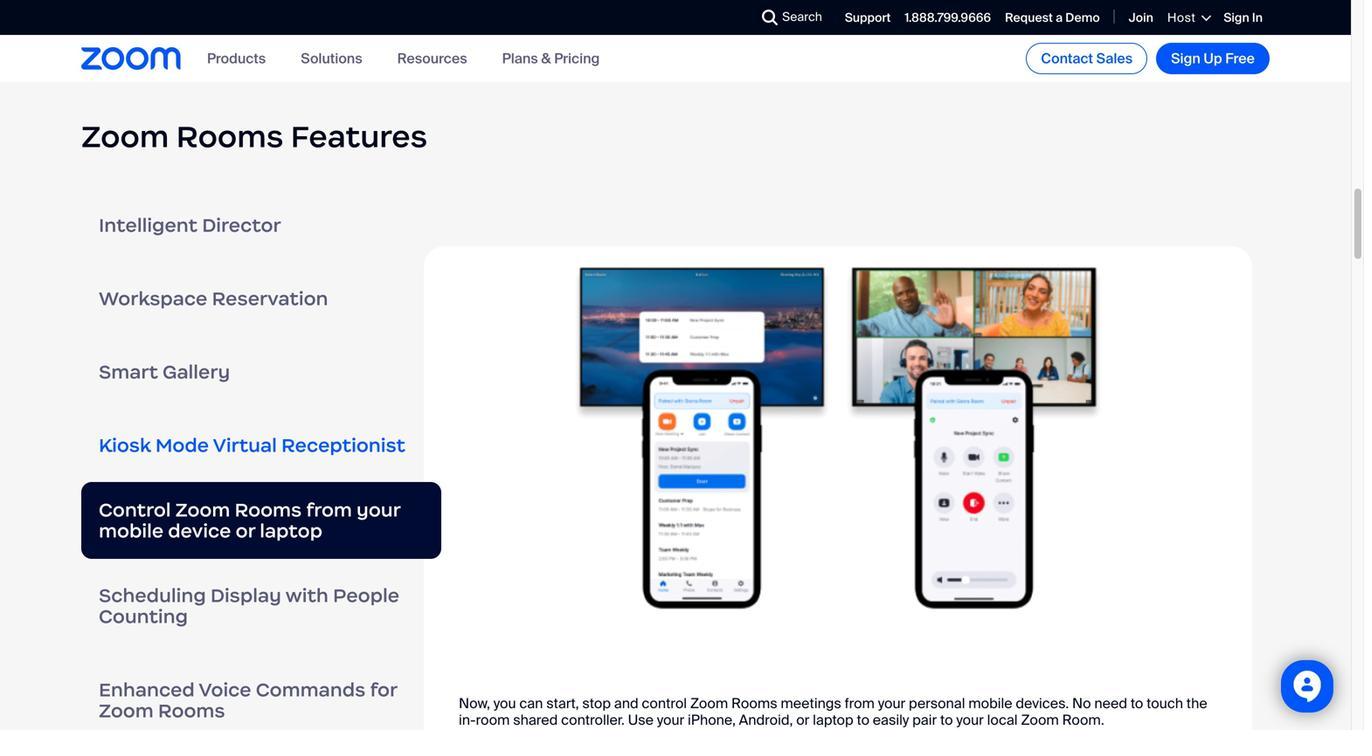Task type: vqa. For each thing, say whether or not it's contained in the screenshot.
"Kiosk"
yes



Task type: locate. For each thing, give the bounding box(es) containing it.
sign for sign in
[[1224, 10, 1249, 26]]

controller.
[[561, 711, 625, 730]]

easily
[[873, 711, 909, 730]]

the
[[1186, 695, 1207, 713]]

rooms inside now, you can start, stop and control zoom rooms meetings from your personal mobile devices. no need to touch the in-room shared controller. use your iphone, android, or laptop to easily pair to your local zoom room.
[[731, 695, 777, 713]]

0 vertical spatial or
[[236, 519, 255, 543]]

sign left up
[[1171, 49, 1200, 68]]

1 vertical spatial from
[[845, 695, 875, 713]]

with
[[285, 584, 328, 608]]

mobile up scheduling
[[99, 519, 164, 543]]

1 horizontal spatial or
[[796, 711, 809, 730]]

pricing
[[554, 49, 600, 68]]

devices.
[[1016, 695, 1069, 713]]

smart
[[99, 360, 158, 384]]

contact sales link
[[1026, 43, 1147, 74]]

from down receptionist
[[306, 498, 352, 522]]

laptop left the easily
[[813, 711, 853, 730]]

sign left in
[[1224, 10, 1249, 26]]

0 vertical spatial mobile
[[99, 519, 164, 543]]

0 vertical spatial laptop
[[260, 519, 322, 543]]

0 vertical spatial sign
[[1224, 10, 1249, 26]]

to right need
[[1131, 695, 1143, 713]]

1 horizontal spatial sign
[[1224, 10, 1249, 26]]

kiosk mode virtual receptionist button
[[81, 409, 441, 482]]

in-
[[459, 711, 476, 730]]

sign up free
[[1171, 49, 1255, 68]]

two phones side by side image
[[424, 246, 1252, 661]]

from inside now, you can start, stop and control zoom rooms meetings from your personal mobile devices. no need to touch the in-room shared controller. use your iphone, android, or laptop to easily pair to your local zoom room.
[[845, 695, 875, 713]]

mobile inside control zoom rooms from your mobile device or laptop
[[99, 519, 164, 543]]

laptop up with
[[260, 519, 322, 543]]

1 horizontal spatial mobile
[[968, 695, 1012, 713]]

features
[[291, 118, 427, 156]]

people
[[333, 584, 399, 608]]

1 vertical spatial or
[[796, 711, 809, 730]]

1 horizontal spatial from
[[845, 695, 875, 713]]

now,
[[459, 695, 490, 713]]

for
[[370, 678, 397, 702]]

products button
[[207, 49, 266, 68]]

sign in
[[1224, 10, 1263, 26]]

your right "use"
[[657, 711, 684, 730]]

need
[[1094, 695, 1127, 713]]

1 horizontal spatial laptop
[[813, 711, 853, 730]]

0 vertical spatial from
[[306, 498, 352, 522]]

1 vertical spatial laptop
[[813, 711, 853, 730]]

laptop
[[260, 519, 322, 543], [813, 711, 853, 730]]

no
[[1072, 695, 1091, 713]]

zoom logo image
[[81, 47, 181, 70]]

tabbed carousel element
[[81, 189, 1270, 731]]

to
[[1131, 695, 1143, 713], [857, 711, 869, 730], [940, 711, 953, 730]]

sales
[[1096, 49, 1133, 68]]

control
[[642, 695, 687, 713]]

shared
[[513, 711, 558, 730]]

sign
[[1224, 10, 1249, 26], [1171, 49, 1200, 68]]

1 vertical spatial mobile
[[968, 695, 1012, 713]]

demo
[[1065, 10, 1100, 26]]

to left the easily
[[857, 711, 869, 730]]

or right the 'device' on the left bottom of the page
[[236, 519, 255, 543]]

0 horizontal spatial from
[[306, 498, 352, 522]]

workspace reservation button
[[81, 262, 441, 336]]

mobile left devices.
[[968, 695, 1012, 713]]

rooms
[[176, 118, 283, 156], [235, 498, 302, 522], [731, 695, 777, 713], [158, 699, 225, 723]]

0 horizontal spatial mobile
[[99, 519, 164, 543]]

0 horizontal spatial sign
[[1171, 49, 1200, 68]]

pair
[[912, 711, 937, 730]]

you
[[493, 695, 516, 713]]

products
[[207, 49, 266, 68]]

zoom
[[81, 118, 169, 156], [175, 498, 230, 522], [690, 695, 728, 713], [99, 699, 154, 723], [1021, 711, 1059, 730]]

commands
[[256, 678, 366, 702]]

1 vertical spatial sign
[[1171, 49, 1200, 68]]

request a demo link
[[1005, 10, 1100, 26]]

from right the meetings
[[845, 695, 875, 713]]

0 horizontal spatial laptop
[[260, 519, 322, 543]]

to right pair
[[940, 711, 953, 730]]

kiosk mode virtual receptionist
[[99, 434, 405, 457]]

search image
[[762, 10, 778, 25]]

use
[[628, 711, 654, 730]]

join
[[1129, 10, 1153, 26]]

solutions
[[301, 49, 362, 68]]

your
[[357, 498, 400, 522], [878, 695, 905, 713], [657, 711, 684, 730], [956, 711, 984, 730]]

mobile
[[99, 519, 164, 543], [968, 695, 1012, 713]]

reservation
[[212, 287, 328, 311]]

control zoom rooms from your mobile device or laptop group
[[424, 246, 1252, 731]]

tab list
[[81, 189, 441, 731]]

or inside now, you can start, stop and control zoom rooms meetings from your personal mobile devices. no need to touch the in-room shared controller. use your iphone, android, or laptop to easily pair to your local zoom room.
[[796, 711, 809, 730]]

control zoom rooms from your mobile device or laptop
[[99, 498, 400, 543]]

rooms inside control zoom rooms from your mobile device or laptop
[[235, 498, 302, 522]]

search
[[782, 9, 822, 25]]

0 horizontal spatial or
[[236, 519, 255, 543]]

kiosk
[[99, 434, 151, 457]]

display
[[210, 584, 281, 608]]

your down receptionist
[[357, 498, 400, 522]]

or right the android,
[[796, 711, 809, 730]]



Task type: describe. For each thing, give the bounding box(es) containing it.
support
[[845, 10, 891, 26]]

mobile inside now, you can start, stop and control zoom rooms meetings from your personal mobile devices. no need to touch the in-room shared controller. use your iphone, android, or laptop to easily pair to your local zoom room.
[[968, 695, 1012, 713]]

workspace
[[99, 287, 207, 311]]

start,
[[546, 695, 579, 713]]

join link
[[1129, 10, 1153, 26]]

1.888.799.9666
[[905, 10, 991, 26]]

1.888.799.9666 link
[[905, 10, 991, 26]]

android,
[[739, 711, 793, 730]]

request
[[1005, 10, 1053, 26]]

gallery
[[163, 360, 230, 384]]

now, you can start, stop and control zoom rooms meetings from your personal mobile devices. no need to touch the in-room shared controller. use your iphone, android, or laptop to easily pair to your local zoom room.
[[459, 695, 1207, 730]]

scheduling display with people counting button
[[81, 559, 441, 654]]

laptop inside now, you can start, stop and control zoom rooms meetings from your personal mobile devices. no need to touch the in-room shared controller. use your iphone, android, or laptop to easily pair to your local zoom room.
[[813, 711, 853, 730]]

intelligent
[[99, 214, 198, 237]]

device
[[168, 519, 231, 543]]

zoom inside enhanced voice commands for zoom rooms
[[99, 699, 154, 723]]

and
[[614, 695, 638, 713]]

voice
[[199, 678, 251, 702]]

zoom rooms features
[[81, 118, 427, 156]]

&
[[541, 49, 551, 68]]

free
[[1225, 49, 1255, 68]]

up
[[1204, 49, 1222, 68]]

zoom inside control zoom rooms from your mobile device or laptop
[[175, 498, 230, 522]]

plans & pricing
[[502, 49, 600, 68]]

laptop inside control zoom rooms from your mobile device or laptop
[[260, 519, 322, 543]]

resources
[[397, 49, 467, 68]]

intelligent director
[[99, 214, 281, 237]]

control
[[99, 498, 171, 522]]

control zoom rooms from your mobile device or laptop button
[[81, 482, 441, 559]]

in
[[1252, 10, 1263, 26]]

director
[[202, 214, 281, 237]]

meetings
[[781, 695, 841, 713]]

a
[[1056, 10, 1063, 26]]

card label element
[[424, 246, 1252, 731]]

your left local
[[956, 711, 984, 730]]

mode
[[155, 434, 209, 457]]

receptionist
[[281, 434, 405, 457]]

smart gallery
[[99, 360, 230, 384]]

enhanced voice commands for zoom rooms
[[99, 678, 397, 723]]

counting
[[99, 605, 188, 629]]

plans
[[502, 49, 538, 68]]

enhanced voice commands for zoom rooms button
[[81, 654, 441, 731]]

1 horizontal spatial to
[[940, 711, 953, 730]]

room.
[[1062, 711, 1104, 730]]

local
[[987, 711, 1018, 730]]

personal
[[909, 695, 965, 713]]

virtual
[[213, 434, 277, 457]]

enhanced
[[99, 678, 195, 702]]

resources button
[[397, 49, 467, 68]]

contact
[[1041, 49, 1093, 68]]

rooms inside enhanced voice commands for zoom rooms
[[158, 699, 225, 723]]

sign in link
[[1224, 10, 1263, 26]]

room
[[476, 711, 510, 730]]

host
[[1167, 10, 1196, 26]]

intelligent director button
[[81, 189, 441, 262]]

stop
[[582, 695, 611, 713]]

tab list containing intelligent director
[[81, 189, 441, 731]]

0 horizontal spatial to
[[857, 711, 869, 730]]

scheduling
[[99, 584, 206, 608]]

smart gallery button
[[81, 336, 441, 409]]

contact sales
[[1041, 49, 1133, 68]]

iphone,
[[688, 711, 736, 730]]

scheduling display with people counting
[[99, 584, 399, 629]]

can
[[519, 695, 543, 713]]

workspace reservation
[[99, 287, 328, 311]]

host button
[[1167, 10, 1210, 26]]

sign for sign up free
[[1171, 49, 1200, 68]]

request a demo
[[1005, 10, 1100, 26]]

your inside control zoom rooms from your mobile device or laptop
[[357, 498, 400, 522]]

support link
[[845, 10, 891, 26]]

2 horizontal spatial to
[[1131, 695, 1143, 713]]

touch
[[1147, 695, 1183, 713]]

search image
[[762, 10, 778, 25]]

sign up free link
[[1156, 43, 1270, 74]]

plans & pricing link
[[502, 49, 600, 68]]

from inside control zoom rooms from your mobile device or laptop
[[306, 498, 352, 522]]

solutions button
[[301, 49, 362, 68]]

your left pair
[[878, 695, 905, 713]]

or inside control zoom rooms from your mobile device or laptop
[[236, 519, 255, 543]]



